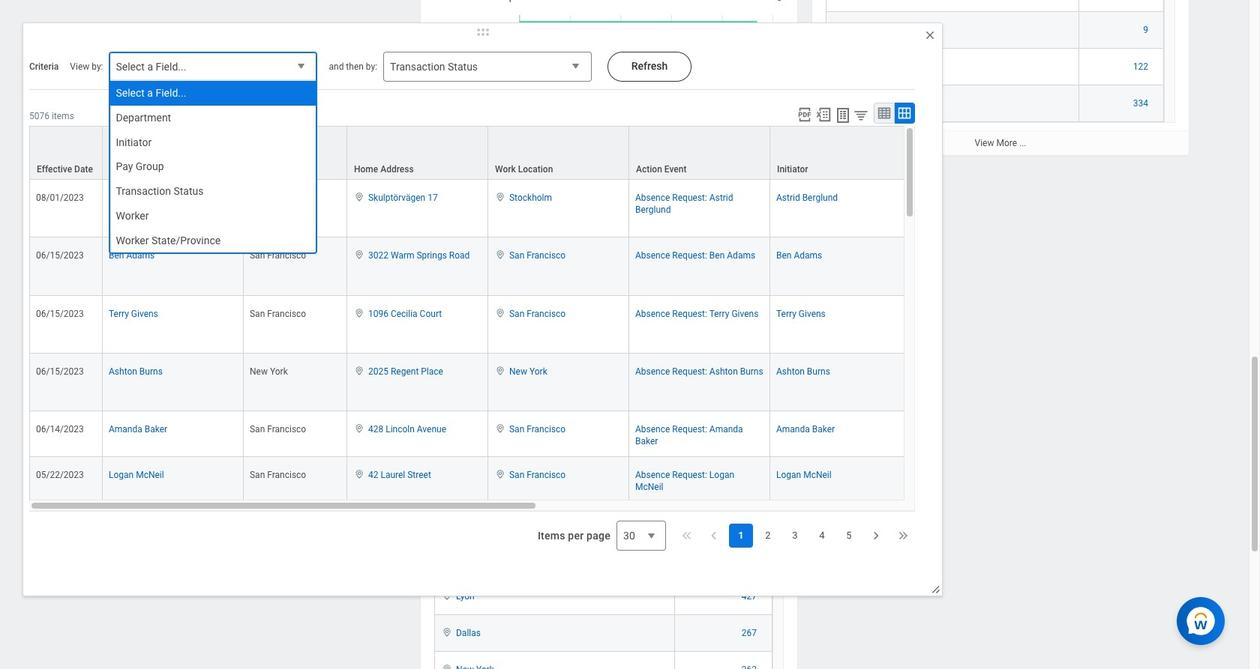 Task type: locate. For each thing, give the bounding box(es) containing it.
row
[[826, 0, 1164, 12], [826, 86, 1164, 123], [29, 126, 1260, 181], [29, 180, 1260, 238], [29, 238, 1260, 296], [29, 296, 1260, 354], [29, 354, 1260, 412], [434, 402, 773, 432], [29, 412, 1260, 458], [29, 458, 1260, 516], [434, 469, 773, 506], [434, 543, 773, 579], [434, 579, 773, 616], [434, 616, 773, 653], [434, 653, 773, 670]]

1 vertical spatial a
[[147, 87, 153, 99]]

3 burns from the left
[[807, 367, 830, 377]]

list containing 2
[[729, 524, 861, 549]]

ben adams
[[109, 251, 155, 261], [777, 251, 822, 261]]

berglund inside absence request: astrid berglund
[[635, 205, 671, 215]]

absence down absence request: amanda baker
[[635, 471, 670, 481]]

3 ben from the left
[[777, 251, 792, 261]]

1 horizontal spatial logan mcneil
[[777, 471, 832, 481]]

2 horizontal spatial ashton
[[777, 367, 805, 377]]

absence down absence request: astrid berglund
[[635, 251, 670, 261]]

2 adams from the left
[[727, 251, 756, 261]]

1 vertical spatial select
[[116, 87, 145, 99]]

select a field... element
[[116, 86, 186, 100]]

2 absence from the top
[[635, 251, 670, 261]]

san francisco link for 42 laurel street
[[509, 468, 566, 481]]

2 ben adams from the left
[[777, 251, 822, 261]]

0 horizontal spatial mcneil
[[136, 471, 164, 481]]

122 button
[[1133, 61, 1151, 73]]

request: inside absence request: amanda baker
[[672, 425, 707, 435]]

0 horizontal spatial by:
[[92, 61, 103, 72]]

1 horizontal spatial ben adams
[[777, 251, 822, 261]]

street
[[408, 471, 431, 481]]

0 horizontal spatial york
[[270, 367, 288, 377]]

2 ashton burns from the left
[[777, 367, 830, 377]]

request: inside absence request: logan mcneil
[[672, 471, 707, 481]]

1 by: from the left
[[92, 61, 103, 72]]

3 logan from the left
[[777, 471, 801, 481]]

1 horizontal spatial ashton burns link
[[777, 364, 830, 377]]

toolbar
[[792, 103, 915, 126]]

1 horizontal spatial astrid
[[710, 193, 733, 203]]

6 request: from the top
[[672, 471, 707, 481]]

0 vertical spatial status
[[448, 61, 478, 73]]

6 absence from the top
[[635, 471, 670, 481]]

location image
[[353, 192, 365, 203], [494, 192, 506, 203], [494, 250, 506, 261], [353, 308, 365, 319], [353, 366, 365, 376], [441, 628, 453, 639], [441, 665, 453, 670]]

1 06/15/2023 from the top
[[36, 251, 84, 261]]

request: up count popup button
[[672, 367, 707, 377]]

initiator inside popup button
[[777, 164, 808, 175]]

0 vertical spatial location
[[518, 164, 553, 175]]

action event
[[636, 164, 687, 175]]

4 request: from the top
[[672, 367, 707, 377]]

1 horizontal spatial new
[[509, 367, 527, 377]]

select to filter grid data image
[[853, 107, 870, 123]]

initiator element
[[116, 135, 152, 149]]

2 amanda baker from the left
[[777, 425, 835, 435]]

1 horizontal spatial berglund
[[635, 205, 671, 215]]

3 terry from the left
[[777, 309, 797, 319]]

5
[[847, 531, 852, 542]]

home address column header
[[347, 126, 488, 181]]

mcneil
[[136, 471, 164, 481], [804, 471, 832, 481], [635, 483, 664, 493]]

0 vertical spatial select
[[116, 61, 145, 73]]

burns for second ashton burns link from the right
[[139, 367, 163, 377]]

42
[[368, 471, 379, 481]]

logan up the 3
[[777, 471, 801, 481]]

view inside compensation changes element
[[975, 138, 994, 149]]

transaction status down move modal icon
[[390, 61, 478, 73]]

05/22/2023
[[36, 471, 84, 481]]

1 horizontal spatial logan mcneil link
[[777, 468, 832, 481]]

1 adams from the left
[[126, 251, 155, 261]]

amanda right count popup button
[[777, 425, 810, 435]]

1 vertical spatial status
[[174, 185, 204, 197]]

count inside count popup button
[[741, 417, 765, 427]]

view left more
[[975, 138, 994, 149]]

worker for worker state/province
[[116, 234, 149, 246]]

view right criteria
[[70, 61, 89, 72]]

0 horizontal spatial astrid
[[109, 193, 133, 203]]

0 horizontal spatial ashton burns
[[109, 367, 163, 377]]

new york link
[[509, 364, 547, 377]]

2 burns from the left
[[740, 367, 764, 377]]

1 ashton burns link from the left
[[109, 364, 163, 377]]

san francisco link up new york link
[[509, 306, 566, 319]]

2 vertical spatial 06/15/2023
[[36, 367, 84, 377]]

givens for first terry givens "link" from right
[[799, 309, 826, 319]]

select up the department
[[116, 87, 145, 99]]

select a field... up the department
[[116, 87, 186, 99]]

chevron right small image
[[869, 529, 884, 544]]

0 horizontal spatial status
[[174, 185, 204, 197]]

location up stockholm "link"
[[518, 164, 553, 175]]

3 adams from the left
[[794, 251, 822, 261]]

1 horizontal spatial new york
[[509, 367, 547, 377]]

cell up 9
[[1079, 0, 1164, 12]]

1 horizontal spatial transaction
[[390, 61, 445, 73]]

move modal image
[[468, 23, 498, 41]]

2 new york from the left
[[509, 367, 547, 377]]

0 horizontal spatial astrid berglund
[[109, 193, 170, 203]]

astrid down action event column header
[[710, 193, 733, 203]]

initiator up pay group
[[116, 136, 152, 148]]

1 horizontal spatial terry
[[709, 309, 730, 319]]

status down about worker popup button
[[174, 185, 204, 197]]

terry givens link
[[109, 306, 158, 319], [777, 306, 826, 319]]

terry givens for first terry givens "link" from right
[[777, 309, 826, 319]]

transaction inside transaction status dropdown button
[[390, 61, 445, 73]]

1 vertical spatial field...
[[156, 87, 186, 99]]

0 horizontal spatial burns
[[139, 367, 163, 377]]

expand table image
[[897, 106, 912, 121]]

initiator down the view printable version (pdf) icon
[[777, 164, 808, 175]]

1 horizontal spatial astrid berglund link
[[777, 190, 838, 203]]

time-off requests
[[434, 390, 515, 401]]

export to excel image
[[816, 107, 832, 123]]

worker down worker element
[[116, 234, 149, 246]]

berglund up worker element
[[135, 193, 170, 203]]

table image
[[877, 106, 892, 121]]

request: for astrid
[[672, 193, 707, 203]]

terry for 2nd terry givens "link" from the right
[[109, 309, 129, 319]]

warm
[[391, 251, 415, 261]]

absence inside absence request: logan mcneil
[[635, 471, 670, 481]]

select up select a field... element
[[116, 61, 145, 73]]

5 button
[[837, 524, 861, 549]]

san francisco link for 3022 warm springs road
[[509, 248, 566, 261]]

2 horizontal spatial amanda
[[777, 425, 810, 435]]

request: for amanda
[[672, 425, 707, 435]]

list box
[[111, 81, 316, 253]]

astrid berglund link down initiator popup button
[[777, 190, 838, 203]]

2 request: from the top
[[672, 251, 707, 261]]

by: right then
[[366, 61, 377, 72]]

givens for 2nd terry givens "link" from the right
[[131, 309, 158, 319]]

astrid berglund down initiator popup button
[[777, 193, 838, 203]]

san francisco row
[[434, 432, 773, 469]]

location down requests
[[473, 417, 508, 427]]

york
[[270, 367, 288, 377], [530, 367, 547, 377]]

view
[[70, 61, 89, 72], [975, 138, 994, 149]]

0 horizontal spatial logan
[[109, 471, 134, 481]]

3 absence from the top
[[635, 309, 670, 319]]

location image down worker location
[[494, 470, 506, 480]]

2 astrid berglund link from the left
[[777, 190, 838, 203]]

2 astrid from the left
[[710, 193, 733, 203]]

2 horizontal spatial givens
[[799, 309, 826, 319]]

1 horizontal spatial york
[[530, 367, 547, 377]]

absence inside absence request: astrid berglund
[[635, 193, 670, 203]]

0 horizontal spatial logan mcneil
[[109, 471, 164, 481]]

3 amanda from the left
[[777, 425, 810, 435]]

1 vertical spatial count
[[741, 417, 765, 427]]

logan down absence request: amanda baker
[[710, 471, 735, 481]]

0 horizontal spatial logan mcneil link
[[109, 468, 164, 481]]

absence request: terry givens link
[[635, 306, 759, 319]]

1 astrid berglund from the left
[[109, 193, 170, 203]]

absence for absence request: logan mcneil
[[635, 471, 670, 481]]

request: up absence request: ashton burns link at the bottom right of page
[[672, 309, 707, 319]]

1 vertical spatial select a field...
[[116, 87, 186, 99]]

amanda down absence request: ashton burns
[[710, 425, 743, 435]]

08/01/2023
[[36, 193, 84, 203]]

1 horizontal spatial amanda baker
[[777, 425, 835, 435]]

2 logan mcneil link from the left
[[777, 468, 832, 481]]

0 horizontal spatial amanda
[[109, 425, 142, 435]]

field... inside list box
[[156, 87, 186, 99]]

transaction down about worker
[[116, 185, 171, 197]]

2 logan from the left
[[710, 471, 735, 481]]

1 horizontal spatial ben adams link
[[777, 248, 822, 261]]

absence up absence request: amanda baker link
[[635, 367, 670, 377]]

1 horizontal spatial mcneil
[[635, 483, 664, 493]]

1 logan from the left
[[109, 471, 134, 481]]

1 logan mcneil from the left
[[109, 471, 164, 481]]

count down absence request: ashton burns
[[741, 417, 765, 427]]

location image up "5,076" dropdown button
[[494, 308, 506, 319]]

2 ashton from the left
[[710, 367, 738, 377]]

0 horizontal spatial view
[[70, 61, 89, 72]]

1096 cecilia court
[[368, 309, 442, 319]]

3022
[[368, 251, 389, 261]]

1 field... from the top
[[156, 61, 186, 73]]

666 row
[[434, 506, 773, 543]]

06/15/2023
[[36, 251, 84, 261], [36, 309, 84, 319], [36, 367, 84, 377]]

about worker
[[110, 164, 165, 175]]

17
[[428, 193, 438, 203]]

berglund down initiator popup button
[[803, 193, 838, 203]]

1 horizontal spatial astrid berglund
[[777, 193, 838, 203]]

transaction status down group
[[116, 185, 204, 197]]

1 ashton from the left
[[109, 367, 137, 377]]

close image
[[924, 29, 936, 41]]

astrid berglund up worker element
[[109, 193, 170, 203]]

absence for absence request: terry givens
[[635, 309, 670, 319]]

1 vertical spatial initiator
[[777, 164, 808, 175]]

0 vertical spatial view
[[70, 61, 89, 72]]

1 horizontal spatial ashton burns
[[777, 367, 830, 377]]

2 horizontal spatial mcneil
[[804, 471, 832, 481]]

san inside row
[[456, 445, 471, 456]]

adams
[[126, 251, 155, 261], [727, 251, 756, 261], [794, 251, 822, 261]]

1 horizontal spatial adams
[[727, 251, 756, 261]]

chevron 2x left small image
[[680, 529, 695, 544]]

2 amanda from the left
[[710, 425, 743, 435]]

1 vertical spatial 06/15/2023
[[36, 309, 84, 319]]

2 by: from the left
[[366, 61, 377, 72]]

1 givens from the left
[[131, 309, 158, 319]]

122 row
[[826, 49, 1164, 86]]

ashton
[[109, 367, 137, 377], [710, 367, 738, 377], [777, 367, 805, 377]]

francisco
[[267, 251, 306, 261], [527, 251, 566, 261], [267, 309, 306, 319], [527, 309, 566, 319], [267, 425, 306, 435], [527, 425, 566, 435], [474, 445, 513, 456], [267, 471, 306, 481], [527, 471, 566, 481]]

absence request: ashton burns
[[635, 367, 764, 377]]

1 horizontal spatial ben
[[710, 251, 725, 261]]

1 horizontal spatial logan
[[710, 471, 735, 481]]

row containing 06/14/2023
[[29, 412, 1260, 458]]

configure time-off requests image
[[771, 0, 788, 2]]

2 horizontal spatial adams
[[794, 251, 822, 261]]

ben
[[109, 251, 124, 261], [710, 251, 725, 261], [777, 251, 792, 261]]

1 burns from the left
[[139, 367, 163, 377]]

absence request: amanda baker link
[[635, 422, 743, 447]]

burns
[[139, 367, 163, 377], [740, 367, 764, 377], [807, 367, 830, 377]]

field... up select a field... element
[[156, 61, 186, 73]]

1 vertical spatial location
[[473, 417, 508, 427]]

2 horizontal spatial astrid
[[777, 193, 800, 203]]

1096
[[368, 309, 389, 319]]

by:
[[92, 61, 103, 72], [366, 61, 377, 72]]

san francisco
[[250, 251, 306, 261], [509, 251, 566, 261], [250, 309, 306, 319], [509, 309, 566, 319], [250, 425, 306, 435], [509, 425, 566, 435], [456, 445, 513, 456], [250, 471, 306, 481], [509, 471, 566, 481]]

1 horizontal spatial status
[[448, 61, 478, 73]]

row containing worker location
[[434, 402, 773, 432]]

request: down absence request: amanda baker
[[672, 471, 707, 481]]

astrid down initiator popup button
[[777, 193, 800, 203]]

1 horizontal spatial count
[[741, 417, 765, 427]]

0 horizontal spatial new york
[[250, 367, 288, 377]]

location image for dallas
[[441, 628, 453, 639]]

2 horizontal spatial berglund
[[803, 193, 838, 203]]

request: up "absence request: logan mcneil" link
[[672, 425, 707, 435]]

0 vertical spatial 06/15/2023
[[36, 251, 84, 261]]

san francisco link down worker location popup button
[[509, 468, 566, 481]]

2 select a field... from the top
[[116, 87, 186, 99]]

1 horizontal spatial location
[[518, 164, 553, 175]]

select a field... inside dropdown button
[[116, 61, 186, 73]]

burns for first ashton burns link from right
[[807, 367, 830, 377]]

0 horizontal spatial new
[[250, 367, 268, 377]]

2 field... from the top
[[156, 87, 186, 99]]

total element
[[833, 96, 853, 109]]

0 horizontal spatial astrid berglund link
[[109, 190, 170, 203]]

san francisco link down requests
[[509, 422, 566, 435]]

0 vertical spatial initiator
[[116, 136, 152, 148]]

1 horizontal spatial by:
[[366, 61, 377, 72]]

effective date column header
[[29, 126, 103, 181]]

5 request: from the top
[[672, 425, 707, 435]]

2 horizontal spatial burns
[[807, 367, 830, 377]]

2 ashton burns link from the left
[[777, 364, 830, 377]]

a up the department
[[147, 87, 153, 99]]

astrid berglund
[[109, 193, 170, 203], [777, 193, 838, 203]]

1 horizontal spatial amanda baker link
[[777, 422, 835, 435]]

3 request: from the top
[[672, 309, 707, 319]]

0 horizontal spatial terry
[[109, 309, 129, 319]]

worker down time- at bottom
[[442, 417, 471, 427]]

skulptörvägen 17
[[368, 193, 438, 203]]

1 a from the top
[[147, 61, 153, 73]]

row containing dallas
[[434, 616, 773, 653]]

new
[[250, 367, 268, 377], [509, 367, 527, 377]]

san francisco link down worker location
[[456, 442, 513, 456]]

cell
[[826, 0, 1079, 12], [1079, 0, 1164, 12], [675, 432, 773, 469], [434, 543, 675, 579], [675, 543, 773, 579]]

1 horizontal spatial initiator
[[777, 164, 808, 175]]

a
[[147, 61, 153, 73], [147, 87, 153, 99]]

terry for first terry givens "link" from right
[[777, 309, 797, 319]]

work location column header
[[488, 126, 629, 181]]

2 06/15/2023 from the top
[[36, 309, 84, 319]]

san
[[250, 251, 265, 261], [509, 251, 525, 261], [250, 309, 265, 319], [509, 309, 525, 319], [250, 425, 265, 435], [509, 425, 525, 435], [456, 445, 471, 456], [250, 471, 265, 481], [509, 471, 525, 481]]

transaction status
[[390, 61, 478, 73], [116, 185, 204, 197]]

absence down absence request: ben adams
[[635, 309, 670, 319]]

0 horizontal spatial count
[[443, 360, 467, 370]]

427 button
[[742, 591, 759, 604]]

worker down transaction status element
[[116, 210, 149, 222]]

mcneil inside absence request: logan mcneil
[[635, 483, 664, 493]]

2 terry givens from the left
[[777, 309, 826, 319]]

0 vertical spatial a
[[147, 61, 153, 73]]

by: right criteria
[[92, 61, 103, 72]]

1 horizontal spatial ashton
[[710, 367, 738, 377]]

count button
[[675, 403, 772, 432]]

new york
[[250, 367, 288, 377], [509, 367, 547, 377]]

ben adams link
[[109, 248, 155, 261], [777, 248, 822, 261]]

location
[[518, 164, 553, 175], [473, 417, 508, 427]]

1 horizontal spatial baker
[[635, 437, 658, 447]]

request: inside absence request: astrid berglund
[[672, 193, 707, 203]]

2 horizontal spatial logan
[[777, 471, 801, 481]]

cell up 'close' icon
[[826, 0, 1079, 12]]

1 vertical spatial transaction
[[116, 185, 171, 197]]

42 laurel street link
[[368, 468, 431, 481]]

334 button
[[1133, 98, 1151, 110]]

export to worksheets image
[[834, 107, 852, 125]]

cecilia
[[391, 309, 418, 319]]

2 horizontal spatial terry
[[777, 309, 797, 319]]

ashton for first ashton burns link from right
[[777, 367, 805, 377]]

action event column header
[[629, 126, 771, 181]]

absence inside absence request: amanda baker
[[635, 425, 670, 435]]

location image for stockholm
[[494, 192, 506, 203]]

3 givens from the left
[[799, 309, 826, 319]]

1 horizontal spatial terry givens
[[777, 309, 826, 319]]

0 vertical spatial transaction
[[390, 61, 445, 73]]

location image for san francisco
[[494, 250, 506, 261]]

0 horizontal spatial initiator
[[116, 136, 152, 148]]

0 horizontal spatial terry givens link
[[109, 306, 158, 319]]

1 ashton burns from the left
[[109, 367, 163, 377]]

location image left 42
[[353, 470, 365, 480]]

request: down absence request: astrid berglund
[[672, 251, 707, 261]]

1 terry from the left
[[109, 309, 129, 319]]

ashton burns link
[[109, 364, 163, 377], [777, 364, 830, 377]]

4 absence from the top
[[635, 367, 670, 377]]

0 horizontal spatial amanda baker link
[[109, 422, 167, 435]]

3022 warm springs road link
[[368, 248, 470, 261]]

0 horizontal spatial ben adams link
[[109, 248, 155, 261]]

location image
[[353, 250, 365, 261], [494, 308, 506, 319], [494, 366, 506, 376], [353, 424, 365, 434], [494, 424, 506, 434], [353, 470, 365, 480], [494, 470, 506, 480], [441, 591, 453, 602]]

0 horizontal spatial ben adams
[[109, 251, 155, 261]]

logan mcneil link
[[109, 468, 164, 481], [777, 468, 832, 481]]

field... up the department
[[156, 87, 186, 99]]

1 horizontal spatial view
[[975, 138, 994, 149]]

1 horizontal spatial transaction status
[[390, 61, 478, 73]]

0 vertical spatial transaction status
[[390, 61, 478, 73]]

1 request: from the top
[[672, 193, 707, 203]]

transaction right then
[[390, 61, 445, 73]]

2 horizontal spatial baker
[[812, 425, 835, 435]]

267 button
[[742, 628, 759, 640]]

5 absence from the top
[[635, 425, 670, 435]]

a up select a field... element
[[147, 61, 153, 73]]

berglund down action
[[635, 205, 671, 215]]

select a field... up select a field... element
[[116, 61, 186, 73]]

refresh button
[[608, 52, 692, 82]]

location inside popup button
[[473, 417, 508, 427]]

0 horizontal spatial ashton
[[109, 367, 137, 377]]

location image left the 3022
[[353, 250, 365, 261]]

0 horizontal spatial givens
[[131, 309, 158, 319]]

avenue
[[417, 425, 446, 435]]

place
[[421, 367, 443, 377]]

1 select from the top
[[116, 61, 145, 73]]

2 new from the left
[[509, 367, 527, 377]]

0 horizontal spatial transaction
[[116, 185, 171, 197]]

chevron 2x right small image
[[896, 529, 911, 544]]

1 select a field... from the top
[[116, 61, 186, 73]]

0 vertical spatial field...
[[156, 61, 186, 73]]

astrid up worker element
[[109, 193, 133, 203]]

terry
[[109, 309, 129, 319], [709, 309, 730, 319], [777, 309, 797, 319]]

list
[[729, 524, 861, 549]]

astrid berglund link up worker element
[[109, 190, 170, 203]]

list box containing select a field...
[[111, 81, 316, 253]]

transaction status inside dropdown button
[[390, 61, 478, 73]]

3022 warm springs road
[[368, 251, 470, 261]]

status inside transaction status element
[[174, 185, 204, 197]]

1 ben adams link from the left
[[109, 248, 155, 261]]

items
[[52, 111, 74, 122]]

absence up "absence request: logan mcneil" link
[[635, 425, 670, 435]]

cell up 427
[[675, 543, 773, 579]]

then
[[346, 61, 364, 72]]

1 vertical spatial transaction status
[[116, 185, 204, 197]]

2 horizontal spatial ben
[[777, 251, 792, 261]]

1 horizontal spatial givens
[[732, 309, 759, 319]]

1 absence from the top
[[635, 193, 670, 203]]

items
[[538, 531, 565, 543]]

amanda
[[109, 425, 142, 435], [710, 425, 743, 435], [777, 425, 810, 435]]

group
[[136, 161, 164, 173]]

0 vertical spatial select a field...
[[116, 61, 186, 73]]

view for view more ...
[[975, 138, 994, 149]]

request: for ben
[[672, 251, 707, 261]]

count
[[443, 360, 467, 370], [741, 417, 765, 427]]

3 ashton from the left
[[777, 367, 805, 377]]

0 horizontal spatial adams
[[126, 251, 155, 261]]

amanda right 06/14/2023
[[109, 425, 142, 435]]

location inside popup button
[[518, 164, 553, 175]]

4 button
[[810, 524, 834, 549]]

request: down event
[[672, 193, 707, 203]]

1 new from the left
[[250, 367, 268, 377]]

san francisco link down "stockholm"
[[509, 248, 566, 261]]

view more ... link
[[813, 131, 1189, 156]]

count right place
[[443, 360, 467, 370]]

logan right 05/22/2023
[[109, 471, 134, 481]]

status
[[448, 61, 478, 73], [174, 185, 204, 197]]

column header
[[244, 126, 347, 181]]

lyon link
[[456, 589, 475, 603]]

1 terry givens from the left
[[109, 309, 158, 319]]

3 06/15/2023 from the top
[[36, 367, 84, 377]]

1 horizontal spatial burns
[[740, 367, 764, 377]]

baker
[[145, 425, 167, 435], [812, 425, 835, 435], [635, 437, 658, 447]]

absence down action
[[635, 193, 670, 203]]

0 horizontal spatial berglund
[[135, 193, 170, 203]]

1 horizontal spatial terry givens link
[[777, 306, 826, 319]]

status down move modal icon
[[448, 61, 478, 73]]



Task type: vqa. For each thing, say whether or not it's contained in the screenshot.


Task type: describe. For each thing, give the bounding box(es) containing it.
logan inside absence request: logan mcneil
[[710, 471, 735, 481]]

view by:
[[70, 61, 103, 72]]

row containing 05/22/2023
[[29, 458, 1260, 516]]

and then by:
[[329, 61, 377, 72]]

address
[[381, 164, 414, 175]]

view printable version (pdf) image
[[797, 107, 813, 123]]

stockholm
[[509, 193, 552, 203]]

laurel
[[381, 471, 405, 481]]

0 horizontal spatial baker
[[145, 425, 167, 435]]

location image left 428
[[353, 424, 365, 434]]

request: for ashton
[[672, 367, 707, 377]]

home
[[354, 164, 378, 175]]

2
[[766, 531, 771, 542]]

1 new york from the left
[[250, 367, 288, 377]]

1 ben from the left
[[109, 251, 124, 261]]

effective
[[37, 164, 72, 175]]

3 astrid from the left
[[777, 193, 800, 203]]

1 astrid berglund link from the left
[[109, 190, 170, 203]]

absence for absence request: ben adams
[[635, 251, 670, 261]]

select inside dropdown button
[[116, 61, 145, 73]]

road
[[449, 251, 470, 261]]

9 button
[[1144, 24, 1151, 36]]

0 vertical spatial count
[[443, 360, 467, 370]]

428 lincoln avenue
[[368, 425, 446, 435]]

2 terry givens link from the left
[[777, 306, 826, 319]]

2 amanda baker link from the left
[[777, 422, 835, 435]]

ashton burns for first ashton burns link from right
[[777, 367, 830, 377]]

1 amanda from the left
[[109, 425, 142, 435]]

ashton burns for second ashton burns link from the right
[[109, 367, 163, 377]]

absence request: ben adams
[[635, 251, 756, 261]]

department
[[116, 112, 171, 124]]

adams for first ben adams link from left
[[126, 251, 155, 261]]

cell down items
[[434, 543, 675, 579]]

2025 regent place
[[368, 367, 443, 377]]

worker location button
[[435, 403, 674, 432]]

2025 regent place link
[[368, 364, 443, 377]]

compensation changes element
[[813, 0, 1189, 156]]

items per page element
[[536, 512, 666, 561]]

1 york from the left
[[270, 367, 288, 377]]

worker for worker element
[[116, 210, 149, 222]]

absence request: logan mcneil link
[[635, 468, 735, 493]]

a inside dropdown button
[[147, 61, 153, 73]]

5076 items
[[29, 111, 74, 122]]

absence request: terry givens
[[635, 309, 759, 319]]

location for work location
[[518, 164, 553, 175]]

skulptörvägen 17 link
[[368, 190, 438, 203]]

absence request: astrid berglund
[[635, 193, 733, 215]]

ashton for second ashton burns link from the right
[[109, 367, 137, 377]]

location image for skulptörvägen 17
[[353, 192, 365, 203]]

dallas
[[456, 629, 481, 640]]

absence for absence request: astrid berglund
[[635, 193, 670, 203]]

2 a from the top
[[147, 87, 153, 99]]

267
[[742, 629, 757, 640]]

427
[[742, 592, 757, 603]]

worker for worker location
[[442, 417, 471, 427]]

criteria
[[29, 61, 59, 72]]

effective date button
[[30, 127, 102, 179]]

42 laurel street
[[368, 471, 431, 481]]

stockholm link
[[509, 190, 552, 203]]

pay group element
[[116, 160, 164, 174]]

refresh
[[632, 60, 668, 72]]

06/14/2023
[[36, 425, 84, 435]]

time-
[[434, 390, 460, 401]]

row containing lyon
[[434, 579, 773, 616]]

absence request: amanda baker
[[635, 425, 743, 447]]

3 button
[[783, 524, 807, 549]]

1 ben adams from the left
[[109, 251, 155, 261]]

baker inside absence request: amanda baker
[[635, 437, 658, 447]]

regent
[[391, 367, 419, 377]]

worker state/province
[[116, 234, 221, 246]]

action event button
[[629, 127, 770, 179]]

absence request: logan mcneil
[[635, 471, 735, 493]]

select a field... inside list box
[[116, 87, 186, 99]]

absence request: astrid berglund link
[[635, 190, 733, 215]]

cell down count popup button
[[675, 432, 773, 469]]

9 row
[[826, 12, 1164, 49]]

page
[[587, 531, 611, 543]]

transaction inside transaction status element
[[116, 185, 171, 197]]

home address
[[354, 164, 414, 175]]

4
[[820, 531, 825, 542]]

status inside transaction status dropdown button
[[448, 61, 478, 73]]

122
[[1133, 62, 1149, 72]]

about worker button
[[103, 127, 243, 179]]

view more ...
[[975, 138, 1027, 149]]

2 ben from the left
[[710, 251, 725, 261]]

resize modal image
[[931, 585, 942, 596]]

astrid inside absence request: astrid berglund
[[710, 193, 733, 203]]

amanda inside absence request: amanda baker
[[710, 425, 743, 435]]

location image for 1096 cecilia court
[[353, 308, 365, 319]]

row containing total
[[826, 86, 1164, 123]]

location image for 2025 regent place
[[353, 366, 365, 376]]

items selected list
[[833, 22, 901, 36]]

location image up requests
[[494, 366, 506, 376]]

springs
[[417, 251, 447, 261]]

about
[[110, 164, 134, 175]]

3
[[793, 531, 798, 542]]

9
[[1144, 25, 1149, 36]]

lyon
[[456, 592, 475, 603]]

06/15/2023 for ashton burns
[[36, 367, 84, 377]]

2 select from the top
[[116, 87, 145, 99]]

1 amanda baker from the left
[[109, 425, 167, 435]]

2 ben adams link from the left
[[777, 248, 822, 261]]

skulptörvägen
[[368, 193, 426, 203]]

requests
[[475, 390, 515, 401]]

court
[[420, 309, 442, 319]]

location for worker location
[[473, 417, 508, 427]]

row containing effective date
[[29, 126, 1260, 181]]

2 logan mcneil from the left
[[777, 471, 832, 481]]

06/15/2023 for ben adams
[[36, 251, 84, 261]]

2 astrid berglund from the left
[[777, 193, 838, 203]]

request: for terry
[[672, 309, 707, 319]]

more
[[997, 138, 1017, 149]]

absence for absence request: ashton burns
[[635, 367, 670, 377]]

pay group
[[116, 161, 164, 173]]

lincoln
[[386, 425, 415, 435]]

1 astrid from the left
[[109, 193, 133, 203]]

munich list item
[[833, 22, 901, 36]]

5,076
[[479, 360, 501, 370]]

field... inside dropdown button
[[156, 61, 186, 73]]

department element
[[116, 111, 171, 125]]

2 givens from the left
[[732, 309, 759, 319]]

5,076 button
[[479, 359, 503, 371]]

666
[[742, 519, 757, 529]]

san francisco link for 428 lincoln avenue
[[509, 422, 566, 435]]

view for view by:
[[70, 61, 89, 72]]

2 york from the left
[[530, 367, 547, 377]]

event
[[665, 164, 687, 175]]

row containing 08/01/2023
[[29, 180, 1260, 238]]

request: for logan
[[672, 471, 707, 481]]

428 lincoln avenue link
[[368, 422, 446, 435]]

06/15/2023 for terry givens
[[36, 309, 84, 319]]

worker element
[[116, 209, 149, 223]]

666 button
[[742, 518, 759, 530]]

san francisco link for 1096 cecilia court
[[509, 306, 566, 319]]

worker state/province element
[[116, 234, 221, 248]]

date
[[74, 164, 93, 175]]

1 amanda baker link from the left
[[109, 422, 167, 435]]

action
[[636, 164, 662, 175]]

select a field... button
[[109, 52, 318, 83]]

1 logan mcneil link from the left
[[109, 468, 164, 481]]

0 horizontal spatial transaction status
[[116, 185, 204, 197]]

428
[[368, 425, 384, 435]]

location image left lyon
[[441, 591, 453, 602]]

334
[[1133, 99, 1149, 109]]

chevron left small image
[[707, 529, 722, 544]]

1096 cecilia court link
[[368, 306, 442, 319]]

effective date
[[37, 164, 93, 175]]

1 terry givens link from the left
[[109, 306, 158, 319]]

adams for 1st ben adams link from the right
[[794, 251, 822, 261]]

transaction status element
[[116, 185, 204, 199]]

terry givens for 2nd terry givens "link" from the right
[[109, 309, 158, 319]]

absence request: ashton burns link
[[635, 364, 764, 377]]

2 terry from the left
[[709, 309, 730, 319]]

off
[[460, 390, 472, 401]]

2025
[[368, 367, 389, 377]]

location image down requests
[[494, 424, 506, 434]]

francisco inside 'san francisco' row
[[474, 445, 513, 456]]

state/province
[[152, 234, 221, 246]]

worker up transaction status element
[[136, 164, 165, 175]]

work location button
[[488, 127, 629, 179]]

absence for absence request: amanda baker
[[635, 425, 670, 435]]

absence request: ben adams link
[[635, 248, 756, 261]]

initiator button
[[771, 127, 911, 179]]

worker location
[[442, 417, 508, 427]]



